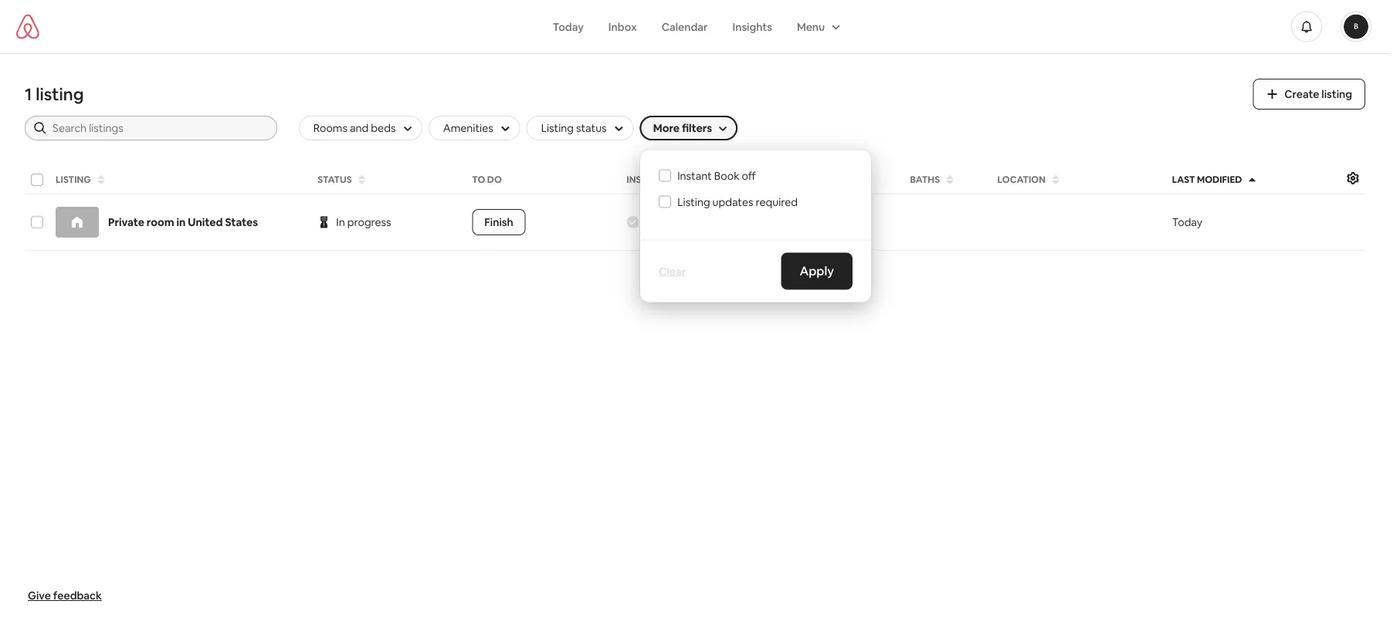 Task type: vqa. For each thing, say whether or not it's contained in the screenshot.
Baths button
yes



Task type: describe. For each thing, give the bounding box(es) containing it.
off
[[742, 169, 756, 183]]

private room in united states
[[108, 215, 258, 229]]

insights
[[733, 20, 772, 34]]

baths button
[[906, 169, 990, 191]]

give
[[28, 589, 51, 603]]

in
[[177, 215, 186, 229]]

filters
[[682, 121, 712, 135]]

more filters
[[653, 121, 712, 135]]

1 listing heading
[[25, 83, 1235, 105]]

give feedback button
[[22, 583, 108, 609]]

listing for listing
[[56, 174, 91, 186]]

location
[[998, 174, 1046, 186]]

instant book off
[[678, 169, 756, 183]]

listing for 1 listing
[[36, 83, 84, 105]]

main navigation menu image
[[1344, 14, 1369, 39]]

instant book off image
[[627, 216, 639, 229]]

private
[[108, 215, 144, 229]]

in
[[336, 215, 345, 229]]

united
[[188, 215, 223, 229]]

listing for create listing
[[1322, 87, 1352, 101]]

in progress
[[336, 215, 391, 229]]

feedback
[[53, 589, 102, 603]]

inbox link
[[596, 12, 649, 41]]

create listing
[[1285, 87, 1352, 101]]

room
[[147, 215, 174, 229]]

more filters button
[[640, 116, 738, 141]]

today link
[[540, 12, 596, 41]]

1
[[25, 83, 32, 105]]

apply dialog
[[640, 150, 872, 303]]

calendar link
[[649, 12, 720, 41]]

menu button
[[785, 12, 850, 41]]

states
[[225, 215, 258, 229]]

menu
[[797, 20, 825, 34]]

Search text field
[[53, 120, 266, 136]]

finish link
[[472, 209, 526, 236]]

instant book button
[[622, 169, 726, 191]]



Task type: locate. For each thing, give the bounding box(es) containing it.
1 vertical spatial today
[[1172, 215, 1203, 229]]

today left inbox link
[[553, 20, 584, 34]]

1 horizontal spatial book
[[714, 169, 740, 183]]

listing inside create listing link
[[1322, 87, 1352, 101]]

last modified button
[[1168, 169, 1339, 191]]

book
[[714, 169, 740, 183], [668, 174, 695, 186]]

0 horizontal spatial listing
[[36, 83, 84, 105]]

progress
[[347, 215, 391, 229]]

create listing link
[[1253, 79, 1366, 110]]

0 horizontal spatial instant
[[627, 174, 666, 186]]

book left off
[[714, 169, 740, 183]]

today down last
[[1172, 215, 1203, 229]]

instant inside apply 'dialog'
[[678, 169, 712, 183]]

1 listing
[[25, 83, 84, 105]]

0 vertical spatial today
[[553, 20, 584, 34]]

create
[[1285, 87, 1320, 101]]

modified
[[1197, 174, 1242, 186]]

finish
[[485, 215, 513, 229]]

bedrooms button
[[729, 169, 815, 191]]

listing
[[36, 83, 84, 105], [1322, 87, 1352, 101]]

baths
[[910, 174, 940, 186]]

calendar
[[662, 20, 708, 34]]

instant up instant book off image
[[627, 174, 666, 186]]

0 horizontal spatial book
[[668, 174, 695, 186]]

listing right 1
[[36, 83, 84, 105]]

1 horizontal spatial instant
[[678, 169, 712, 183]]

status
[[318, 174, 352, 186]]

instant for instant book
[[627, 174, 666, 186]]

instant
[[678, 169, 712, 183], [627, 174, 666, 186]]

book for instant book
[[668, 174, 695, 186]]

listing updates required
[[678, 195, 798, 209]]

book inside apply 'dialog'
[[714, 169, 740, 183]]

inbox
[[609, 20, 637, 34]]

instant down filters
[[678, 169, 712, 183]]

1 horizontal spatial listing
[[678, 195, 710, 209]]

bedrooms
[[734, 174, 786, 186]]

listing right create
[[1322, 87, 1352, 101]]

0 horizontal spatial today
[[553, 20, 584, 34]]

listing button
[[51, 169, 310, 191]]

listing
[[56, 174, 91, 186], [678, 195, 710, 209]]

apply button
[[781, 253, 853, 290]]

listing inside apply 'dialog'
[[678, 195, 710, 209]]

give feedback
[[28, 589, 102, 603]]

book down 'more filters'
[[668, 174, 695, 186]]

insights link
[[720, 12, 785, 41]]

clear button
[[653, 258, 692, 285]]

updates
[[713, 195, 753, 209]]

instant book
[[627, 174, 695, 186]]

listing inside listing button
[[56, 174, 91, 186]]

last
[[1172, 174, 1195, 186]]

more
[[653, 121, 680, 135]]

listing for listing updates required
[[678, 195, 710, 209]]

location button
[[993, 169, 1165, 191]]

last modified
[[1172, 174, 1242, 186]]

clear
[[659, 265, 686, 278]]

0 horizontal spatial listing
[[56, 174, 91, 186]]

today
[[553, 20, 584, 34], [1172, 215, 1203, 229]]

1 horizontal spatial today
[[1172, 215, 1203, 229]]

status button
[[313, 169, 464, 191]]

book for instant book off
[[714, 169, 740, 183]]

instant for instant book off
[[678, 169, 712, 183]]

required
[[756, 195, 798, 209]]

book inside button
[[668, 174, 695, 186]]

0 vertical spatial listing
[[56, 174, 91, 186]]

1 horizontal spatial listing
[[1322, 87, 1352, 101]]

instant inside button
[[627, 174, 666, 186]]

1 vertical spatial listing
[[678, 195, 710, 209]]

apply
[[800, 263, 834, 279]]



